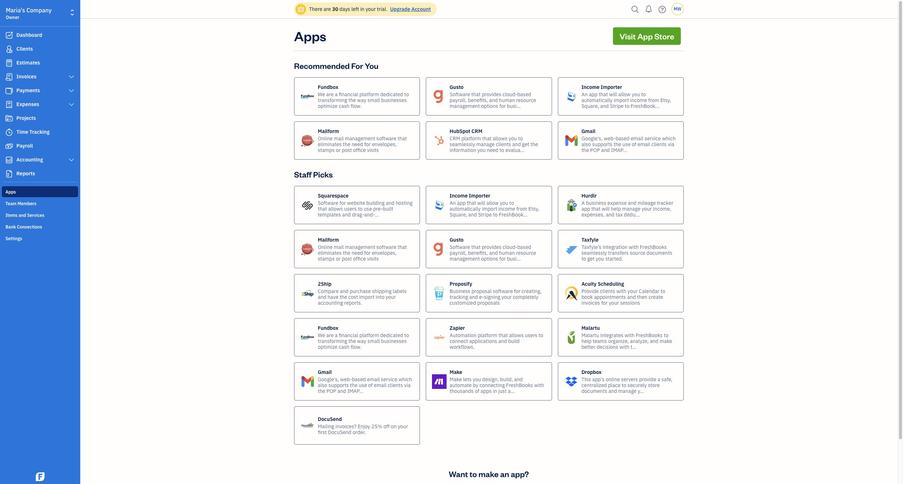 Task type: vqa. For each thing, say whether or not it's contained in the screenshot.


Task type: locate. For each thing, give the bounding box(es) containing it.
acuity scheduling provide clients with your calendar to book appointments and then create invoices for your sessions
[[582, 281, 666, 307]]

mail right mailform icon
[[334, 244, 344, 251]]

online right mailform icon
[[318, 244, 333, 251]]

1 horizontal spatial documents
[[647, 250, 673, 257]]

mw button
[[672, 3, 684, 15]]

busi... for gusto icon
[[507, 103, 521, 109]]

platform down you
[[360, 91, 379, 98]]

dropbox
[[582, 369, 602, 376]]

gmail google's, web-based email service which also supports the use of email clients via the pop and imap... for gmail icon
[[318, 369, 412, 395]]

2 optimize from the top
[[318, 344, 338, 351]]

allow
[[619, 91, 631, 98], [487, 200, 499, 206]]

1 horizontal spatial income importer image
[[564, 89, 579, 104]]

your inside 2ship compare and purchase shipping labels and have the cost import into your accounting reports.
[[386, 294, 396, 301]]

make image
[[432, 375, 447, 389]]

0 horizontal spatial allows
[[328, 206, 343, 212]]

1 vertical spatial via
[[404, 382, 411, 389]]

your inside "proposify business proposal software for creating, tracking and e-signing your completely customized proposals"
[[502, 294, 512, 301]]

a down recommended for you on the left top of page
[[335, 91, 338, 98]]

allows right applications
[[509, 332, 524, 339]]

1 vertical spatial malartu
[[582, 332, 600, 339]]

gmail image
[[564, 133, 579, 148]]

there
[[309, 6, 323, 12]]

0 horizontal spatial crm
[[450, 135, 461, 142]]

1 vertical spatial software
[[377, 244, 397, 251]]

fundbox image
[[301, 89, 315, 104], [301, 331, 315, 345]]

1 office from the top
[[353, 147, 366, 154]]

with inside taxfyle taxfyle's integration with freshbooks seamlessly transfers source documents to get you started.
[[629, 244, 639, 251]]

supports right gmail image
[[593, 141, 613, 148]]

will
[[610, 91, 618, 98], [478, 200, 486, 206], [602, 206, 610, 212]]

to inside zapier automation platform that allows users to connect applications and build workflows.
[[539, 332, 544, 339]]

app
[[589, 91, 598, 98], [457, 200, 466, 206], [582, 206, 591, 212]]

2 busi... from the top
[[507, 256, 521, 262]]

1 vertical spatial pop
[[327, 388, 337, 395]]

1 vertical spatial eliminates
[[318, 250, 342, 257]]

store
[[649, 382, 660, 389]]

a down accounting
[[335, 332, 338, 339]]

financial
[[339, 91, 358, 98], [339, 332, 358, 339]]

1 vertical spatial gmail
[[318, 369, 332, 376]]

0 vertical spatial apps
[[294, 27, 327, 45]]

crown image
[[297, 5, 305, 13]]

you
[[632, 91, 641, 98], [509, 135, 517, 142], [478, 147, 486, 154], [500, 200, 509, 206], [596, 256, 605, 262], [473, 377, 481, 383]]

get
[[522, 141, 530, 148], [588, 256, 595, 262]]

squarespace image
[[301, 198, 315, 213]]

1 vertical spatial allow
[[487, 200, 499, 206]]

eliminates right mailform icon
[[318, 250, 342, 257]]

0 horizontal spatial make
[[479, 470, 499, 480]]

stripe
[[610, 103, 624, 109], [479, 212, 492, 218]]

post
[[342, 147, 352, 154], [342, 256, 352, 262]]

tracking
[[450, 294, 469, 301]]

users right build
[[525, 332, 538, 339]]

pop right gmail icon
[[327, 388, 337, 395]]

use for gmail icon
[[359, 382, 367, 389]]

2 horizontal spatial of
[[632, 141, 637, 148]]

staff
[[294, 169, 312, 180]]

1 vertical spatial flow.
[[351, 344, 362, 351]]

1 vertical spatial options
[[481, 256, 499, 262]]

1 vertical spatial make
[[450, 377, 462, 383]]

2 eliminates from the top
[[318, 250, 342, 257]]

chevron large down image
[[68, 102, 75, 108]]

freshbooks inside taxfyle taxfyle's integration with freshbooks seamlessly transfers source documents to get you started.
[[640, 244, 667, 251]]

2 provides from the top
[[482, 244, 502, 251]]

freshbooks inside the "make make lets you design, build, and automate by connecting freshbooks with thousands of apps in just a..."
[[506, 382, 533, 389]]

options up proposal
[[481, 256, 499, 262]]

mail for picks
[[334, 244, 344, 251]]

you inside taxfyle taxfyle's integration with freshbooks seamlessly transfers source documents to get you started.
[[596, 256, 605, 262]]

users inside zapier automation platform that allows users to connect applications and build workflows.
[[525, 332, 538, 339]]

software for staff picks
[[377, 244, 397, 251]]

1 horizontal spatial get
[[588, 256, 595, 262]]

1 vertical spatial importer
[[469, 193, 491, 199]]

seamlessly inside hubspot crm crm platform that allows you to seamlessly manage clients and get the information you need to evalua...
[[450, 141, 476, 148]]

1 or from the top
[[336, 147, 341, 154]]

import for topmost income importer image
[[614, 97, 629, 104]]

0 horizontal spatial pop
[[327, 388, 337, 395]]

2 mailform from the top
[[318, 237, 339, 243]]

3 chevron large down image from the top
[[68, 157, 75, 163]]

resource
[[516, 97, 537, 104], [516, 250, 537, 257]]

1 vertical spatial import
[[482, 206, 498, 212]]

square, for the left income importer image
[[450, 212, 467, 218]]

expense
[[608, 200, 627, 206]]

0 vertical spatial freshbook...
[[631, 103, 660, 109]]

freshbooks
[[640, 244, 667, 251], [636, 332, 663, 339], [506, 382, 533, 389]]

1 vertical spatial transforming
[[318, 338, 348, 345]]

seamlessly down hubspot
[[450, 141, 476, 148]]

google's, right gmail image
[[582, 135, 603, 142]]

2 human from the top
[[499, 250, 515, 257]]

eliminates right mailform image
[[318, 141, 342, 148]]

gusto for gusto icon
[[450, 84, 464, 90]]

0 vertical spatial dedicated
[[381, 91, 403, 98]]

gusto right gusto image
[[450, 237, 464, 243]]

1 vertical spatial users
[[525, 332, 538, 339]]

or right mailform icon
[[336, 256, 341, 262]]

2 mailform online mail management software that eliminates the need for envelopes, stamps or post office visits from the top
[[318, 237, 407, 262]]

0 horizontal spatial service
[[381, 377, 398, 383]]

squarespace
[[318, 193, 349, 199]]

1 benefits, from the top
[[468, 97, 488, 104]]

2 resource from the top
[[516, 250, 537, 257]]

dashboard image
[[5, 32, 14, 39]]

payment image
[[5, 87, 14, 95]]

1 resource from the top
[[516, 97, 537, 104]]

1 vertical spatial human
[[499, 250, 515, 257]]

pop right gmail image
[[591, 147, 600, 154]]

eliminates
[[318, 141, 342, 148], [318, 250, 342, 257]]

seamlessly inside taxfyle taxfyle's integration with freshbooks seamlessly transfers source documents to get you started.
[[582, 250, 607, 257]]

0 vertical spatial or
[[336, 147, 341, 154]]

2 businesses from the top
[[381, 338, 407, 345]]

1 financial from the top
[[339, 91, 358, 98]]

way
[[357, 97, 367, 104], [357, 338, 367, 345]]

apps inside main element
[[5, 190, 16, 195]]

the inside hubspot crm crm platform that allows you to seamlessly manage clients and get the information you need to evalua...
[[531, 141, 538, 148]]

0 vertical spatial we
[[318, 91, 325, 98]]

a left the "safe,"
[[658, 377, 661, 383]]

software right gusto image
[[450, 244, 471, 251]]

gusto software that provides cloud-based payroll, benefits, and human resource management options for busi... for gusto image
[[450, 237, 537, 262]]

compare
[[318, 288, 339, 295]]

platform inside zapier automation platform that allows users to connect applications and build workflows.
[[478, 332, 498, 339]]

1 horizontal spatial imap...
[[611, 147, 628, 154]]

0 vertical spatial google's,
[[582, 135, 603, 142]]

gusto software that provides cloud-based payroll, benefits, and human resource management options for busi... for gusto icon
[[450, 84, 537, 109]]

acuity scheduling image
[[564, 286, 579, 301]]

chart image
[[5, 157, 14, 164]]

income importer an app that will allow you to automatically import income from etsy, square, and stripe to freshbook...
[[582, 84, 672, 109], [450, 193, 540, 218]]

reports link
[[2, 168, 78, 181]]

benefits, up proposify
[[468, 250, 488, 257]]

0 vertical spatial crm
[[472, 128, 483, 135]]

mail
[[334, 135, 344, 142], [334, 244, 344, 251]]

website
[[347, 200, 365, 206]]

gmail image
[[301, 375, 315, 389]]

seamlessly down taxfyle
[[582, 250, 607, 257]]

software right gusto icon
[[450, 91, 471, 98]]

0 vertical spatial stripe
[[610, 103, 624, 109]]

with right a... in the right bottom of the page
[[535, 382, 545, 389]]

2 vertical spatial manage
[[619, 388, 637, 395]]

allows up evalua...
[[493, 135, 508, 142]]

1 horizontal spatial apps
[[294, 27, 327, 45]]

1 vertical spatial service
[[381, 377, 398, 383]]

payroll, right gusto image
[[450, 250, 467, 257]]

software for gusto icon
[[450, 91, 471, 98]]

or right mailform image
[[336, 147, 341, 154]]

in left the just
[[493, 388, 497, 395]]

your right on in the left bottom of the page
[[398, 424, 408, 430]]

2 fundbox we are a financial platform dedicated to transforming the way small businesses optimize cash flow. from the top
[[318, 325, 409, 351]]

freshbooks right the connecting
[[506, 382, 533, 389]]

expenses link
[[2, 98, 78, 111]]

accounting link
[[2, 154, 78, 167]]

0 vertical spatial eliminates
[[318, 141, 342, 148]]

platform inside hubspot crm crm platform that allows you to seamlessly manage clients and get the information you need to evalua...
[[462, 135, 481, 142]]

stamps
[[318, 147, 335, 154], [318, 256, 335, 262]]

2 malartu from the top
[[582, 332, 600, 339]]

0 vertical spatial documents
[[647, 250, 673, 257]]

1 human from the top
[[499, 97, 515, 104]]

2 mail from the top
[[334, 244, 344, 251]]

1 stamps from the top
[[318, 147, 335, 154]]

0 vertical spatial online
[[318, 135, 333, 142]]

0 vertical spatial get
[[522, 141, 530, 148]]

0 vertical spatial etsy,
[[661, 97, 672, 104]]

0 vertical spatial income
[[631, 97, 648, 104]]

human for gusto icon
[[499, 97, 515, 104]]

stamps right mailform image
[[318, 147, 335, 154]]

1 vertical spatial in
[[493, 388, 497, 395]]

supports for gmail image
[[593, 141, 613, 148]]

1 options from the top
[[481, 103, 499, 109]]

1 horizontal spatial income
[[582, 84, 600, 90]]

google's, right gmail icon
[[318, 377, 339, 383]]

1 horizontal spatial web-
[[604, 135, 616, 142]]

you
[[365, 61, 379, 71]]

help left dedu...
[[611, 206, 621, 212]]

and-
[[365, 212, 375, 218]]

fundbox down accounting
[[318, 325, 339, 332]]

1 gusto software that provides cloud-based payroll, benefits, and human resource management options for busi... from the top
[[450, 84, 537, 109]]

docusend
[[318, 416, 342, 423], [328, 430, 352, 436]]

zapier image
[[432, 331, 447, 345]]

scheduling
[[598, 281, 625, 288]]

1 flow. from the top
[[351, 103, 362, 109]]

1 busi... from the top
[[507, 103, 521, 109]]

1 horizontal spatial of
[[475, 388, 480, 395]]

stamps right mailform icon
[[318, 256, 335, 262]]

1 chevron large down image from the top
[[68, 74, 75, 80]]

build,
[[500, 377, 513, 383]]

income importer image
[[564, 89, 579, 104], [432, 198, 447, 213]]

1 vertical spatial chevron large down image
[[68, 88, 75, 94]]

that inside the squarespace software for website building and hosting that allows users to use pre-built templates and drag-and-...
[[318, 206, 327, 212]]

options
[[481, 103, 499, 109], [481, 256, 499, 262]]

invoices
[[16, 73, 36, 80]]

need inside hubspot crm crm platform that allows you to seamlessly manage clients and get the information you need to evalua...
[[487, 147, 499, 154]]

will inside hurdlr a business expense and mileage tracker app that will help manage your income, expenses, and tax dedu...
[[602, 206, 610, 212]]

mailform right mailform image
[[318, 128, 339, 135]]

gmail right gmail icon
[[318, 369, 332, 376]]

1 businesses from the top
[[381, 97, 407, 104]]

0 vertical spatial stamps
[[318, 147, 335, 154]]

0 vertical spatial gmail
[[582, 128, 596, 135]]

users left and-
[[344, 206, 357, 212]]

clients inside acuity scheduling provide clients with your calendar to book appointments and then create invoices for your sessions
[[600, 288, 616, 295]]

a...
[[508, 388, 515, 395]]

1 envelopes, from the top
[[372, 141, 397, 148]]

we down accounting
[[318, 332, 325, 339]]

platform right automation
[[478, 332, 498, 339]]

or
[[336, 147, 341, 154], [336, 256, 341, 262]]

0 vertical spatial allows
[[493, 135, 508, 142]]

1 payroll, from the top
[[450, 97, 467, 104]]

gmail
[[582, 128, 596, 135], [318, 369, 332, 376]]

freshbooks right transfers
[[640, 244, 667, 251]]

income
[[582, 84, 600, 90], [450, 193, 468, 199]]

0 vertical spatial from
[[649, 97, 660, 104]]

1 horizontal spatial square,
[[582, 103, 599, 109]]

import inside 2ship compare and purchase shipping labels and have the cost import into your accounting reports.
[[359, 294, 375, 301]]

for
[[500, 103, 506, 109], [365, 141, 371, 148], [340, 200, 346, 206], [365, 250, 371, 257], [500, 256, 506, 262], [514, 288, 521, 295], [602, 300, 608, 307]]

we down recommended
[[318, 91, 325, 98]]

client image
[[5, 46, 14, 53]]

1 mailform online mail management software that eliminates the need for envelopes, stamps or post office visits from the top
[[318, 128, 407, 154]]

2 or from the top
[[336, 256, 341, 262]]

also for gmail icon
[[318, 382, 328, 389]]

software for recommended for you
[[377, 135, 397, 142]]

in inside the "make make lets you design, build, and automate by connecting freshbooks with thousands of apps in just a..."
[[493, 388, 497, 395]]

1 horizontal spatial allow
[[619, 91, 631, 98]]

businesses
[[381, 97, 407, 104], [381, 338, 407, 345]]

benefits, up hubspot
[[468, 97, 488, 104]]

1 gusto from the top
[[450, 84, 464, 90]]

2 cloud- from the top
[[503, 244, 518, 251]]

docusend right first at left
[[328, 430, 352, 436]]

manage inside hurdlr a business expense and mileage tracker app that will help manage your income, expenses, and tax dedu...
[[623, 206, 641, 212]]

are
[[324, 6, 331, 12], [327, 91, 334, 98], [327, 332, 334, 339]]

0 horizontal spatial google's,
[[318, 377, 339, 383]]

1 vertical spatial also
[[318, 382, 328, 389]]

visits for recommended for you
[[367, 147, 379, 154]]

team members
[[5, 201, 36, 207]]

thousands
[[450, 388, 474, 395]]

gusto right gusto icon
[[450, 84, 464, 90]]

online right mailform image
[[318, 135, 333, 142]]

fundbox we are a financial platform dedicated to transforming the way small businesses optimize cash flow. down for
[[318, 84, 409, 109]]

apps up team
[[5, 190, 16, 195]]

apps down there
[[294, 27, 327, 45]]

are down accounting
[[327, 332, 334, 339]]

crm right hubspot
[[472, 128, 483, 135]]

securely
[[628, 382, 647, 389]]

2 payroll, from the top
[[450, 250, 467, 257]]

in right left
[[360, 6, 365, 12]]

help inside malartu malartu integrates with freshbooks to help teams organize, analyze, and make better decisions with t...
[[582, 338, 592, 345]]

1 horizontal spatial users
[[525, 332, 538, 339]]

dropbox image
[[564, 375, 579, 389]]

1 horizontal spatial seamlessly
[[582, 250, 607, 257]]

2 we from the top
[[318, 332, 325, 339]]

1 horizontal spatial pop
[[591, 147, 600, 154]]

stamps for picks
[[318, 256, 335, 262]]

items
[[5, 213, 17, 218]]

1 vertical spatial manage
[[623, 206, 641, 212]]

0 vertical spatial mailform
[[318, 128, 339, 135]]

allows down squarespace
[[328, 206, 343, 212]]

from for topmost income importer image
[[649, 97, 660, 104]]

automate
[[450, 382, 472, 389]]

mailform
[[318, 128, 339, 135], [318, 237, 339, 243]]

with down scheduling
[[617, 288, 627, 295]]

apps link
[[2, 187, 78, 198]]

and inside hubspot crm crm platform that allows you to seamlessly manage clients and get the information you need to evalua...
[[513, 141, 521, 148]]

your left income,
[[642, 206, 652, 212]]

documents right 'source'
[[647, 250, 673, 257]]

1 cloud- from the top
[[503, 91, 518, 98]]

for inside "proposify business proposal software for creating, tracking and e-signing your completely customized proposals"
[[514, 288, 521, 295]]

0 vertical spatial cash
[[339, 103, 350, 109]]

1 vertical spatial allows
[[328, 206, 343, 212]]

docusend up mailing
[[318, 416, 342, 423]]

2 horizontal spatial allows
[[509, 332, 524, 339]]

of inside the "make make lets you design, build, and automate by connecting freshbooks with thousands of apps in just a..."
[[475, 388, 480, 395]]

for
[[352, 61, 363, 71]]

make right analyze,
[[660, 338, 673, 345]]

gmail for gmail image
[[582, 128, 596, 135]]

malartu up teams
[[582, 325, 600, 332]]

1 horizontal spatial gmail google's, web-based email service which also supports the use of email clients via the pop and imap...
[[582, 128, 676, 154]]

2 options from the top
[[481, 256, 499, 262]]

gmail right gmail image
[[582, 128, 596, 135]]

imap... for gmail icon
[[348, 388, 364, 395]]

workflows.
[[450, 344, 475, 351]]

0 vertical spatial freshbooks
[[640, 244, 667, 251]]

google's, for gmail icon
[[318, 377, 339, 383]]

crm down hubspot
[[450, 135, 461, 142]]

2 vertical spatial are
[[327, 332, 334, 339]]

make inside malartu malartu integrates with freshbooks to help teams organize, analyze, and make better decisions with t...
[[660, 338, 673, 345]]

0 vertical spatial chevron large down image
[[68, 74, 75, 80]]

also right gmail icon
[[318, 382, 328, 389]]

imap... for gmail image
[[611, 147, 628, 154]]

0 horizontal spatial help
[[582, 338, 592, 345]]

1 online from the top
[[318, 135, 333, 142]]

purchase
[[350, 288, 371, 295]]

by
[[473, 382, 479, 389]]

make up automate
[[450, 369, 463, 376]]

time tracking link
[[2, 126, 78, 139]]

0 vertical spatial office
[[353, 147, 366, 154]]

make left the an
[[479, 470, 499, 480]]

0 vertical spatial gusto software that provides cloud-based payroll, benefits, and human resource management options for busi...
[[450, 84, 537, 109]]

malartu malartu integrates with freshbooks to help teams organize, analyze, and make better decisions with t...
[[582, 325, 673, 351]]

for inside the squarespace software for website building and hosting that allows users to use pre-built templates and drag-and-...
[[340, 200, 346, 206]]

mail right mailform image
[[334, 135, 344, 142]]

1 post from the top
[[342, 147, 352, 154]]

build
[[509, 338, 520, 345]]

0 vertical spatial pop
[[591, 147, 600, 154]]

your right into on the bottom
[[386, 294, 396, 301]]

0 horizontal spatial importer
[[469, 193, 491, 199]]

1 vertical spatial freshbook...
[[499, 212, 528, 218]]

1 vertical spatial income
[[450, 193, 468, 199]]

benefits, for gusto image
[[468, 250, 488, 257]]

t...
[[631, 344, 637, 351]]

online for for
[[318, 135, 333, 142]]

notifications image
[[643, 2, 655, 16]]

chevron large down image
[[68, 74, 75, 80], [68, 88, 75, 94], [68, 157, 75, 163]]

help left teams
[[582, 338, 592, 345]]

that inside hurdlr a business expense and mileage tracker app that will help manage your income, expenses, and tax dedu...
[[592, 206, 601, 212]]

left
[[352, 6, 359, 12]]

docusend image
[[301, 419, 315, 434]]

software down squarespace
[[318, 200, 339, 206]]

resource for gusto image
[[516, 250, 537, 257]]

make left the lets
[[450, 377, 462, 383]]

are down recommended for you on the left top of page
[[327, 91, 334, 98]]

2 benefits, from the top
[[468, 250, 488, 257]]

an for the left income importer image
[[450, 200, 456, 206]]

money image
[[5, 143, 14, 150]]

mailing
[[318, 424, 334, 430]]

are left 30
[[324, 6, 331, 12]]

make
[[660, 338, 673, 345], [479, 470, 499, 480]]

freshbooks up t...
[[636, 332, 663, 339]]

1 vertical spatial online
[[318, 244, 333, 251]]

search image
[[630, 4, 642, 15]]

fundbox we are a financial platform dedicated to transforming the way small businesses optimize cash flow. down reports.
[[318, 325, 409, 351]]

malartu image
[[564, 331, 579, 345]]

platform down hubspot
[[462, 135, 481, 142]]

docusend mailing invoices?  enjoy 25% off on your first docusend order.
[[318, 416, 408, 436]]

fundbox down recommended
[[318, 84, 339, 90]]

2 stamps from the top
[[318, 256, 335, 262]]

need for for
[[352, 141, 363, 148]]

freshbook... for topmost income importer image
[[631, 103, 660, 109]]

upgrade
[[390, 6, 411, 12]]

and inside the "make make lets you design, build, and automate by connecting freshbooks with thousands of apps in just a..."
[[515, 377, 523, 383]]

1 vertical spatial cloud-
[[503, 244, 518, 251]]

with inside the "make make lets you design, build, and automate by connecting freshbooks with thousands of apps in just a..."
[[535, 382, 545, 389]]

importer for topmost income importer image
[[601, 84, 623, 90]]

0 vertical spatial imap...
[[611, 147, 628, 154]]

dropbox this app's online servers provide a safe, centralized place to securely store documents and manage y...
[[582, 369, 673, 395]]

2 envelopes, from the top
[[372, 250, 397, 257]]

0 vertical spatial provides
[[482, 91, 502, 98]]

2 office from the top
[[353, 256, 366, 262]]

1 horizontal spatial allows
[[493, 135, 508, 142]]

1 mailform from the top
[[318, 128, 339, 135]]

2 chevron large down image from the top
[[68, 88, 75, 94]]

1 malartu from the top
[[582, 325, 600, 332]]

2 visits from the top
[[367, 256, 379, 262]]

documents inside taxfyle taxfyle's integration with freshbooks seamlessly transfers source documents to get you started.
[[647, 250, 673, 257]]

time
[[16, 129, 28, 135]]

1 vertical spatial seamlessly
[[582, 250, 607, 257]]

1 dedicated from the top
[[381, 91, 403, 98]]

optimize
[[318, 103, 338, 109], [318, 344, 338, 351]]

hurdlr
[[582, 193, 597, 199]]

pop for gmail icon
[[327, 388, 337, 395]]

financial down for
[[339, 91, 358, 98]]

we
[[318, 91, 325, 98], [318, 332, 325, 339]]

and inside dropbox this app's online servers provide a safe, centralized place to securely store documents and manage y...
[[609, 388, 617, 395]]

2 vertical spatial import
[[359, 294, 375, 301]]

your left "trial."
[[366, 6, 376, 12]]

2 vertical spatial software
[[493, 288, 513, 295]]

allows
[[493, 135, 508, 142], [328, 206, 343, 212], [509, 332, 524, 339]]

2 cash from the top
[[339, 344, 350, 351]]

2 online from the top
[[318, 244, 333, 251]]

platform
[[360, 91, 379, 98], [462, 135, 481, 142], [360, 332, 379, 339], [478, 332, 498, 339]]

2 dedicated from the top
[[381, 332, 403, 339]]

main element
[[0, 0, 99, 485]]

transfers
[[609, 250, 629, 257]]

0 vertical spatial web-
[[604, 135, 616, 142]]

options up hubspot crm crm platform that allows you to seamlessly manage clients and get the information you need to evalua...
[[481, 103, 499, 109]]

1 fundbox from the top
[[318, 84, 339, 90]]

0 horizontal spatial gmail
[[318, 369, 332, 376]]

1 vertical spatial small
[[368, 338, 380, 345]]

2 gusto software that provides cloud-based payroll, benefits, and human resource management options for busi... from the top
[[450, 237, 537, 262]]

office for for
[[353, 147, 366, 154]]

1 mail from the top
[[334, 135, 344, 142]]

0 vertical spatial service
[[645, 135, 661, 142]]

service for gmail image
[[645, 135, 661, 142]]

also right gmail image
[[582, 141, 591, 148]]

of for gmail image
[[632, 141, 637, 148]]

1 provides from the top
[[482, 91, 502, 98]]

payroll, for gusto image
[[450, 250, 467, 257]]

0 horizontal spatial users
[[344, 206, 357, 212]]

completely
[[513, 294, 539, 301]]

payroll
[[16, 143, 33, 149]]

2 post from the top
[[342, 256, 352, 262]]

software for squarespace image
[[318, 200, 339, 206]]

cloud-
[[503, 91, 518, 98], [503, 244, 518, 251]]

1 eliminates from the top
[[318, 141, 342, 148]]

documents down app's
[[582, 388, 608, 395]]

0 vertical spatial options
[[481, 103, 499, 109]]

2 flow. from the top
[[351, 344, 362, 351]]

payroll,
[[450, 97, 467, 104], [450, 250, 467, 257]]

busi... for gusto image
[[507, 256, 521, 262]]

supports right gmail icon
[[329, 382, 349, 389]]

provides for gusto image
[[482, 244, 502, 251]]

software for gusto image
[[450, 244, 471, 251]]

0 vertical spatial gusto
[[450, 84, 464, 90]]

platform down reports.
[[360, 332, 379, 339]]

mailform right mailform icon
[[318, 237, 339, 243]]

0 vertical spatial square,
[[582, 103, 599, 109]]

1 vertical spatial square,
[[450, 212, 467, 218]]

1 vertical spatial an
[[450, 200, 456, 206]]

2 gusto from the top
[[450, 237, 464, 243]]

software inside "proposify business proposal software for creating, tracking and e-signing your completely customized proposals"
[[493, 288, 513, 295]]

online
[[318, 135, 333, 142], [318, 244, 333, 251]]

want
[[449, 470, 468, 480]]

google's, for gmail image
[[582, 135, 603, 142]]

malartu up 'better'
[[582, 332, 600, 339]]

financial down reports.
[[339, 332, 358, 339]]

software inside the squarespace software for website building and hosting that allows users to use pre-built templates and drag-and-...
[[318, 200, 339, 206]]

freshbooks inside malartu malartu integrates with freshbooks to help teams organize, analyze, and make better decisions with t...
[[636, 332, 663, 339]]

your right signing
[[502, 294, 512, 301]]

on
[[391, 424, 397, 430]]

mailform for picks
[[318, 237, 339, 243]]

0 vertical spatial income importer image
[[564, 89, 579, 104]]

1 horizontal spatial automatically
[[582, 97, 613, 104]]

estimate image
[[5, 60, 14, 67]]

with right integration
[[629, 244, 639, 251]]

0 vertical spatial users
[[344, 206, 357, 212]]

web-
[[604, 135, 616, 142], [340, 377, 352, 383]]

1 visits from the top
[[367, 147, 379, 154]]

visits for staff picks
[[367, 256, 379, 262]]

1 horizontal spatial import
[[482, 206, 498, 212]]

proposal
[[472, 288, 492, 295]]

payroll, right gusto icon
[[450, 97, 467, 104]]

use for gmail image
[[623, 141, 631, 148]]

benefits,
[[468, 97, 488, 104], [468, 250, 488, 257]]



Task type: describe. For each thing, give the bounding box(es) containing it.
settings link
[[2, 233, 78, 244]]

chevron large down image for invoices
[[68, 74, 75, 80]]

to inside the squarespace software for website building and hosting that allows users to use pre-built templates and drag-and-...
[[358, 206, 363, 212]]

resource for gusto icon
[[516, 97, 537, 104]]

mailform image
[[301, 133, 315, 148]]

reports
[[16, 171, 35, 177]]

0 vertical spatial a
[[335, 91, 338, 98]]

with up t...
[[625, 332, 635, 339]]

mailform online mail management software that eliminates the need for envelopes, stamps or post office visits for for
[[318, 128, 407, 154]]

zapier
[[450, 325, 465, 332]]

cloud- for gusto icon
[[503, 91, 518, 98]]

2 fundbox from the top
[[318, 325, 339, 332]]

service for gmail icon
[[381, 377, 398, 383]]

a inside dropbox this app's online servers provide a safe, centralized place to securely store documents and manage y...
[[658, 377, 661, 383]]

1 cash from the top
[[339, 103, 350, 109]]

picks
[[313, 169, 333, 180]]

0 vertical spatial in
[[360, 6, 365, 12]]

0 horizontal spatial income
[[499, 206, 516, 212]]

hubspot
[[450, 128, 471, 135]]

into
[[376, 294, 385, 301]]

proposals
[[478, 300, 500, 307]]

invoice image
[[5, 73, 14, 81]]

gmail google's, web-based email service which also supports the use of email clients via the pop and imap... for gmail image
[[582, 128, 676, 154]]

supports for gmail icon
[[329, 382, 349, 389]]

evalua...
[[506, 147, 525, 154]]

gusto image
[[432, 89, 447, 104]]

and inside malartu malartu integrates with freshbooks to help teams organize, analyze, and make better decisions with t...
[[650, 338, 659, 345]]

chevron large down image for accounting
[[68, 157, 75, 163]]

make make lets you design, build, and automate by connecting freshbooks with thousands of apps in just a...
[[450, 369, 545, 395]]

1 vertical spatial are
[[327, 91, 334, 98]]

better
[[582, 344, 596, 351]]

connect
[[450, 338, 468, 345]]

1 fundbox we are a financial platform dedicated to transforming the way small businesses optimize cash flow. from the top
[[318, 84, 409, 109]]

via for gmail icon
[[404, 382, 411, 389]]

1 horizontal spatial crm
[[472, 128, 483, 135]]

zapier automation platform that allows users to connect applications and build workflows.
[[450, 325, 544, 351]]

pop for gmail image
[[591, 147, 600, 154]]

or for for
[[336, 147, 341, 154]]

0 horizontal spatial income importer an app that will allow you to automatically import income from etsy, square, and stripe to freshbook...
[[450, 193, 540, 218]]

2 small from the top
[[368, 338, 380, 345]]

freshbook... for the left income importer image
[[499, 212, 528, 218]]

off
[[384, 424, 390, 430]]

0 horizontal spatial stripe
[[479, 212, 492, 218]]

that inside hubspot crm crm platform that allows you to seamlessly manage clients and get the information you need to evalua...
[[483, 135, 492, 142]]

1 we from the top
[[318, 91, 325, 98]]

web- for gmail icon
[[340, 377, 352, 383]]

1 make from the top
[[450, 369, 463, 376]]

organize,
[[609, 338, 629, 345]]

1 vertical spatial crm
[[450, 135, 461, 142]]

your up sessions
[[628, 288, 638, 295]]

expense image
[[5, 101, 14, 108]]

1 fundbox image from the top
[[301, 89, 315, 104]]

team members link
[[2, 198, 78, 209]]

an for topmost income importer image
[[582, 91, 588, 98]]

account
[[412, 6, 431, 12]]

will for topmost income importer image
[[610, 91, 618, 98]]

and inside 'link'
[[19, 213, 26, 218]]

design,
[[483, 377, 499, 383]]

and inside zapier automation platform that allows users to connect applications and build workflows.
[[499, 338, 507, 345]]

centralized
[[582, 382, 607, 389]]

2ship image
[[301, 286, 315, 301]]

this
[[582, 377, 592, 383]]

e-
[[480, 294, 484, 301]]

mailform image
[[301, 242, 315, 257]]

calendar
[[639, 288, 660, 295]]

human for gusto image
[[499, 250, 515, 257]]

manage inside hubspot crm crm platform that allows you to seamlessly manage clients and get the information you need to evalua...
[[477, 141, 495, 148]]

an
[[501, 470, 510, 480]]

0 vertical spatial income
[[582, 84, 600, 90]]

your left sessions
[[609, 300, 619, 307]]

and inside acuity scheduling provide clients with your calendar to book appointments and then create invoices for your sessions
[[628, 294, 636, 301]]

there are 30 days left in your trial. upgrade account
[[309, 6, 431, 12]]

safe,
[[662, 377, 673, 383]]

templates
[[318, 212, 341, 218]]

hosting
[[396, 200, 413, 206]]

shipping
[[372, 288, 392, 295]]

app
[[638, 31, 653, 41]]

days
[[340, 6, 350, 12]]

1 vertical spatial docusend
[[328, 430, 352, 436]]

which for gmail image
[[663, 135, 676, 142]]

just
[[499, 388, 507, 395]]

to inside dropbox this app's online servers provide a safe, centralized place to securely store documents and manage y...
[[622, 382, 627, 389]]

building
[[367, 200, 385, 206]]

2 way from the top
[[357, 338, 367, 345]]

clients inside hubspot crm crm platform that allows you to seamlessly manage clients and get the information you need to evalua...
[[496, 141, 511, 148]]

0 vertical spatial income importer an app that will allow you to automatically import income from etsy, square, and stripe to freshbook...
[[582, 84, 672, 109]]

that inside zapier automation platform that allows users to connect applications and build workflows.
[[499, 332, 508, 339]]

create
[[649, 294, 664, 301]]

and inside "proposify business proposal software for creating, tracking and e-signing your completely customized proposals"
[[470, 294, 478, 301]]

will for the left income importer image
[[478, 200, 486, 206]]

proposify business proposal software for creating, tracking and e-signing your completely customized proposals
[[450, 281, 542, 307]]

options for gusto image
[[481, 256, 499, 262]]

hubspot crm crm platform that allows you to seamlessly manage clients and get the information you need to evalua...
[[450, 128, 538, 154]]

for inside acuity scheduling provide clients with your calendar to book appointments and then create invoices for your sessions
[[602, 300, 608, 307]]

cost
[[349, 294, 358, 301]]

decisions
[[597, 344, 619, 351]]

lets
[[463, 377, 472, 383]]

report image
[[5, 171, 14, 178]]

1 horizontal spatial income
[[631, 97, 648, 104]]

online for picks
[[318, 244, 333, 251]]

trial.
[[377, 6, 388, 12]]

proposify
[[450, 281, 472, 288]]

1 vertical spatial make
[[479, 470, 499, 480]]

2 financial from the top
[[339, 332, 358, 339]]

clients link
[[2, 43, 78, 56]]

proposify image
[[432, 286, 447, 301]]

your inside docusend mailing invoices?  enjoy 25% off on your first docusend order.
[[398, 424, 408, 430]]

1 horizontal spatial stripe
[[610, 103, 624, 109]]

allows inside zapier automation platform that allows users to connect applications and build workflows.
[[509, 332, 524, 339]]

0 horizontal spatial income importer image
[[432, 198, 447, 213]]

to inside malartu malartu integrates with freshbooks to help teams organize, analyze, and make better decisions with t...
[[664, 332, 669, 339]]

project image
[[5, 115, 14, 122]]

freshbooks image
[[34, 473, 46, 482]]

invoices link
[[2, 70, 78, 84]]

mileage
[[638, 200, 656, 206]]

with inside acuity scheduling provide clients with your calendar to book appointments and then create invoices for your sessions
[[617, 288, 627, 295]]

eliminates for picks
[[318, 250, 342, 257]]

use inside the squarespace software for website building and hosting that allows users to use pre-built templates and drag-and-...
[[364, 206, 372, 212]]

the inside 2ship compare and purchase shipping labels and have the cost import into your accounting reports.
[[340, 294, 347, 301]]

connecting
[[480, 382, 505, 389]]

services
[[27, 213, 44, 218]]

or for picks
[[336, 256, 341, 262]]

staff picks
[[294, 169, 333, 180]]

envelopes, for staff picks
[[372, 250, 397, 257]]

import for the left income importer image
[[482, 206, 498, 212]]

income,
[[654, 206, 672, 212]]

0 horizontal spatial income
[[450, 193, 468, 199]]

signing
[[484, 294, 501, 301]]

0 vertical spatial allow
[[619, 91, 631, 98]]

to inside taxfyle taxfyle's integration with freshbooks seamlessly transfers source documents to get you started.
[[582, 256, 587, 262]]

to inside acuity scheduling provide clients with your calendar to book appointments and then create invoices for your sessions
[[661, 288, 666, 295]]

gusto for gusto image
[[450, 237, 464, 243]]

place
[[609, 382, 621, 389]]

mailform for for
[[318, 128, 339, 135]]

gmail for gmail icon
[[318, 369, 332, 376]]

company
[[26, 7, 52, 14]]

members
[[18, 201, 36, 207]]

1 way from the top
[[357, 97, 367, 104]]

hubspot crm image
[[432, 133, 447, 148]]

manage inside dropbox this app's online servers provide a safe, centralized place to securely store documents and manage y...
[[619, 388, 637, 395]]

go to help image
[[657, 4, 669, 15]]

automation
[[450, 332, 477, 339]]

settings
[[5, 236, 22, 242]]

also for gmail image
[[582, 141, 591, 148]]

payroll, for gusto icon
[[450, 97, 467, 104]]

recommended
[[294, 61, 350, 71]]

maria's
[[6, 7, 25, 14]]

taxfyle image
[[564, 242, 579, 257]]

1 small from the top
[[368, 97, 380, 104]]

1 optimize from the top
[[318, 103, 338, 109]]

0 horizontal spatial allow
[[487, 200, 499, 206]]

options for gusto icon
[[481, 103, 499, 109]]

expenses,
[[582, 212, 605, 218]]

time tracking
[[16, 129, 50, 135]]

timer image
[[5, 129, 14, 136]]

connections
[[17, 225, 42, 230]]

appointments
[[595, 294, 626, 301]]

squarespace software for website building and hosting that allows users to use pre-built templates and drag-and-...
[[318, 193, 413, 218]]

then
[[637, 294, 648, 301]]

bank connections link
[[2, 222, 78, 233]]

benefits, for gusto icon
[[468, 97, 488, 104]]

2ship
[[318, 281, 332, 288]]

freshbooks for organize,
[[636, 332, 663, 339]]

0 horizontal spatial etsy,
[[529, 206, 540, 212]]

2 transforming from the top
[[318, 338, 348, 345]]

integration
[[603, 244, 628, 251]]

0 horizontal spatial automatically
[[450, 206, 481, 212]]

gusto image
[[432, 242, 447, 257]]

0 vertical spatial docusend
[[318, 416, 342, 423]]

you inside the "make make lets you design, build, and automate by connecting freshbooks with thousands of apps in just a..."
[[473, 377, 481, 383]]

mail for for
[[334, 135, 344, 142]]

...
[[375, 212, 379, 218]]

chevron large down image for payments
[[68, 88, 75, 94]]

allows inside hubspot crm crm platform that allows you to seamlessly manage clients and get the information you need to evalua...
[[493, 135, 508, 142]]

documents inside dropbox this app's online servers provide a safe, centralized place to securely store documents and manage y...
[[582, 388, 608, 395]]

provides for gusto icon
[[482, 91, 502, 98]]

import for '2ship' icon
[[359, 294, 375, 301]]

recommended for you
[[294, 61, 379, 71]]

dashboard
[[16, 32, 42, 38]]

your inside hurdlr a business expense and mileage tracker app that will help manage your income, expenses, and tax dedu...
[[642, 206, 652, 212]]

square, for topmost income importer image
[[582, 103, 599, 109]]

from for the left income importer image
[[517, 206, 528, 212]]

1 transforming from the top
[[318, 97, 348, 104]]

importer for the left income importer image
[[469, 193, 491, 199]]

need for picks
[[352, 250, 363, 257]]

via for gmail image
[[668, 141, 675, 148]]

30
[[332, 6, 339, 12]]

help inside hurdlr a business expense and mileage tracker app that will help manage your income, expenses, and tax dedu...
[[611, 206, 621, 212]]

users inside the squarespace software for website building and hosting that allows users to use pre-built templates and drag-and-...
[[344, 206, 357, 212]]

web- for gmail image
[[604, 135, 616, 142]]

items and services link
[[2, 210, 78, 221]]

which for gmail icon
[[399, 377, 412, 383]]

labels
[[393, 288, 407, 295]]

creating,
[[522, 288, 542, 295]]

mailform online mail management software that eliminates the need for envelopes, stamps or post office visits for picks
[[318, 237, 407, 262]]

integrates
[[601, 332, 624, 339]]

1 vertical spatial a
[[335, 332, 338, 339]]

allows inside the squarespace software for website building and hosting that allows users to use pre-built templates and drag-and-...
[[328, 206, 343, 212]]

get inside taxfyle taxfyle's integration with freshbooks seamlessly transfers source documents to get you started.
[[588, 256, 595, 262]]

envelopes, for recommended for you
[[372, 141, 397, 148]]

office for picks
[[353, 256, 366, 262]]

1 horizontal spatial etsy,
[[661, 97, 672, 104]]

expenses
[[16, 101, 39, 108]]

eliminates for for
[[318, 141, 342, 148]]

with left t...
[[620, 344, 630, 351]]

of for gmail icon
[[368, 382, 373, 389]]

25%
[[372, 424, 383, 430]]

reports.
[[344, 300, 362, 307]]

servers
[[622, 377, 638, 383]]

teams
[[593, 338, 607, 345]]

0 vertical spatial are
[[324, 6, 331, 12]]

2 fundbox image from the top
[[301, 331, 315, 345]]

a
[[582, 200, 585, 206]]

maria's company owner
[[6, 7, 52, 20]]

app inside hurdlr a business expense and mileage tracker app that will help manage your income, expenses, and tax dedu...
[[582, 206, 591, 212]]

cloud- for gusto image
[[503, 244, 518, 251]]

taxfyle
[[582, 237, 599, 243]]

mw
[[674, 6, 682, 12]]

hurdlr image
[[564, 198, 579, 213]]

accounting
[[16, 157, 43, 163]]

freshbooks for documents
[[640, 244, 667, 251]]

stamps for for
[[318, 147, 335, 154]]

upgrade account link
[[389, 6, 431, 12]]

post for for
[[342, 147, 352, 154]]

applications
[[470, 338, 498, 345]]

post for picks
[[342, 256, 352, 262]]

get inside hubspot crm crm platform that allows you to seamlessly manage clients and get the information you need to evalua...
[[522, 141, 530, 148]]

2 make from the top
[[450, 377, 462, 383]]



